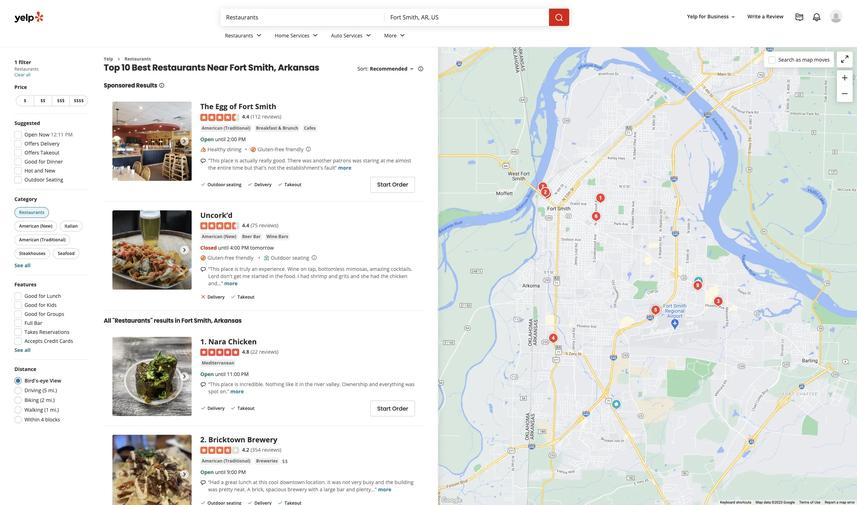 Task type: locate. For each thing, give the bounding box(es) containing it.
american (new) down restaurants button
[[19, 223, 52, 229]]

"this up lord
[[208, 266, 220, 273]]

0 vertical spatial 4.4
[[242, 113, 249, 120]]

schlotzsky's image
[[692, 274, 706, 289]]

that's
[[254, 164, 267, 171]]

bar
[[253, 234, 261, 240], [34, 320, 42, 327]]

open for open until 9:00 pm
[[200, 469, 214, 476]]

1 is from the top
[[235, 157, 238, 164]]

next image
[[180, 137, 189, 146], [180, 246, 189, 254], [180, 372, 189, 381], [180, 470, 189, 479]]

0 vertical spatial gluten-free friendly
[[258, 146, 304, 153]]

16 chevron down v2 image inside recommended popup button
[[409, 66, 415, 72]]

4 24 chevron down v2 image from the left
[[398, 31, 407, 40]]

2 start order link from the top
[[371, 401, 415, 417]]

good up full
[[25, 311, 37, 318]]

1 . from the top
[[205, 337, 207, 347]]

uncork'd image
[[649, 303, 663, 317], [649, 303, 663, 317]]

1 4.4 star rating image from the top
[[200, 114, 239, 121]]

italian
[[65, 223, 78, 229]]

uncork'd
[[200, 210, 233, 220]]

4.4 left '(75'
[[242, 222, 249, 229]]

open until 11:00 pm
[[200, 371, 249, 378]]

for down good for kids in the bottom of the page
[[39, 311, 46, 318]]

16 speech v2 image down open until 11:00 pm
[[200, 382, 206, 388]]

reviews) for 4.4 (75 reviews)
[[259, 222, 279, 229]]

1 horizontal spatial me
[[387, 157, 394, 164]]

clear
[[14, 72, 25, 78]]

a for "had
[[221, 479, 224, 486]]

1 16 speech v2 image from the top
[[200, 158, 206, 164]]

all for category
[[24, 262, 31, 269]]

order for takeout
[[392, 405, 409, 413]]

wine bars link
[[265, 233, 290, 241]]

until
[[215, 136, 226, 143], [218, 245, 229, 251], [215, 371, 226, 378], [215, 469, 226, 476]]

.
[[205, 337, 207, 347], [205, 435, 207, 445]]

0 vertical spatial start order link
[[371, 177, 415, 193]]

(traditional) up seafood
[[40, 237, 66, 243]]

0 vertical spatial (traditional)
[[224, 125, 251, 131]]

1 see from the top
[[14, 262, 23, 269]]

1 vertical spatial see all
[[14, 347, 31, 354]]

1 vertical spatial "this
[[208, 266, 220, 273]]

takeout down get
[[238, 294, 255, 300]]

services right auto
[[344, 32, 363, 39]]

1 vertical spatial friendly
[[236, 255, 254, 261]]

place for uncork'd
[[221, 266, 233, 273]]

1 horizontal spatial gluten-free friendly
[[258, 146, 304, 153]]

2 . bricktown brewery
[[200, 435, 278, 445]]

24 chevron down v2 image inside home services link
[[311, 31, 320, 40]]

next image for closed until 4:00 pm tomorrow
[[180, 246, 189, 254]]

1 vertical spatial 1
[[200, 337, 205, 347]]

0 horizontal spatial (new)
[[40, 223, 52, 229]]

brewery
[[247, 435, 278, 445]]

2 slideshow element from the top
[[112, 210, 192, 290]]

open for open until 2:00 pm
[[200, 136, 214, 143]]

0 vertical spatial $$
[[40, 98, 45, 104]]

1 see all from the top
[[14, 262, 31, 269]]

bar inside the beer bar button
[[253, 234, 261, 240]]

2 vertical spatial previous image
[[115, 470, 124, 479]]

takeout for 16 checkmark v2 icon on top of 2 . bricktown brewery
[[238, 406, 255, 412]]

start order link down everything
[[371, 401, 415, 417]]

gluten-free friendly
[[258, 146, 304, 153], [208, 255, 255, 261]]

grits
[[339, 273, 349, 280]]

. left nara
[[205, 337, 207, 347]]

fort up (112
[[239, 102, 254, 112]]

0 horizontal spatial services
[[291, 32, 310, 39]]

1 vertical spatial 16 chevron down v2 image
[[409, 66, 415, 72]]

seating down time
[[227, 182, 242, 188]]

price group
[[14, 84, 89, 108]]

2 16 speech v2 image from the top
[[200, 267, 206, 273]]

2 4.4 from the top
[[242, 222, 249, 229]]

24 chevron down v2 image
[[255, 31, 263, 40], [311, 31, 320, 40], [364, 31, 373, 40], [398, 31, 407, 40]]

0 horizontal spatial $$
[[40, 98, 45, 104]]

0 vertical spatial fort
[[230, 62, 247, 74]]

2 . from the top
[[205, 435, 207, 445]]

american (traditional)
[[202, 125, 251, 131], [19, 237, 66, 243], [202, 458, 251, 464]]

2 vertical spatial is
[[235, 381, 238, 388]]

1 vertical spatial (new)
[[224, 234, 237, 240]]

2 vertical spatial mi.)
[[50, 407, 59, 414]]

gluten- up 'really'
[[258, 146, 275, 153]]

1 next image from the top
[[180, 137, 189, 146]]

option group
[[12, 366, 89, 426]]

2 start from the top
[[377, 405, 391, 413]]

is inside "this place is truly an experience. wine on tap, bottomless mimosas, amazing cocktails. lord don't get me started in the food. i had shrimp and grits and she had the chicken and…"
[[235, 266, 238, 273]]

0 horizontal spatial of
[[230, 102, 237, 112]]

0 vertical spatial at
[[381, 157, 385, 164]]

(112
[[251, 113, 261, 120]]

2 24 chevron down v2 image from the left
[[311, 31, 320, 40]]

yelp link
[[104, 56, 113, 62]]

0 vertical spatial all
[[26, 72, 31, 78]]

services inside "link"
[[344, 32, 363, 39]]

all for features
[[24, 347, 31, 354]]

4 good from the top
[[25, 311, 37, 318]]

24 chevron down v2 image left home
[[255, 31, 263, 40]]

me inside "this place is actually really good. there was another patrons was staring at me almost the entire time but that's not the establishment's fault"
[[387, 157, 394, 164]]

mimosas,
[[346, 266, 369, 273]]

arkansas down home services link
[[278, 62, 320, 74]]

0 horizontal spatial 16 chevron down v2 image
[[409, 66, 415, 72]]

group
[[838, 70, 853, 102], [12, 120, 89, 186], [13, 196, 89, 269], [12, 281, 89, 354]]

1 horizontal spatial not
[[343, 479, 351, 486]]

suggested
[[14, 120, 40, 127]]

16 checkmark v2 image up 2
[[200, 406, 206, 411]]

2 see from the top
[[14, 347, 23, 354]]

0 vertical spatial see all button
[[14, 262, 31, 269]]

takeout for 16 checkmark v2 icon below good.
[[285, 182, 302, 188]]

staring
[[363, 157, 379, 164]]

1 vertical spatial map
[[840, 501, 847, 505]]

0 vertical spatial friendly
[[286, 146, 304, 153]]

0 vertical spatial outdoor seating
[[208, 182, 242, 188]]

mi.) for driving (5 mi.)
[[48, 387, 57, 394]]

1 none field from the left
[[226, 13, 379, 21]]

start down everything
[[377, 405, 391, 413]]

for down the offers takeout at the top of page
[[39, 158, 46, 165]]

1 horizontal spatial the egg of fort smith image
[[610, 398, 624, 412]]

3 16 speech v2 image from the top
[[200, 382, 206, 388]]

2 is from the top
[[235, 266, 238, 273]]

1 vertical spatial arkansas
[[214, 317, 242, 325]]

2 previous image from the top
[[115, 372, 124, 381]]

american (new) up closed at the top
[[202, 234, 237, 240]]

more right plenty…"
[[378, 486, 392, 493]]

the inside "this place is incredible. nothing like it in the river valley. ownership and everything was spot on."
[[305, 381, 313, 388]]

keyboard
[[721, 501, 736, 505]]

takeout up 'dinner'
[[40, 149, 59, 156]]

4.4 for uncork'd
[[242, 222, 249, 229]]

large
[[324, 486, 336, 493]]

busy
[[363, 479, 374, 486]]

pm
[[65, 131, 73, 138], [238, 136, 246, 143], [242, 245, 249, 251], [241, 371, 249, 378], [238, 469, 246, 476]]

16 chevron down v2 image for recommended
[[409, 66, 415, 72]]

4 slideshow element from the top
[[112, 435, 192, 505]]

driving
[[25, 387, 41, 394]]

0 horizontal spatial seating
[[227, 182, 242, 188]]

map left error
[[840, 501, 847, 505]]

offers delivery
[[25, 140, 60, 147]]

notifications image
[[813, 13, 822, 22]]

blocks
[[45, 416, 60, 423]]

1 vertical spatial 16 info v2 image
[[159, 83, 165, 88]]

4 next image from the top
[[180, 470, 189, 479]]

1 previous image from the top
[[115, 246, 124, 254]]

mi.) for walking (1 mi.)
[[50, 407, 59, 414]]

report a map error link
[[826, 501, 856, 505]]

see for category
[[14, 262, 23, 269]]

arkansas up 1 . nara chicken
[[214, 317, 242, 325]]

american (new) link
[[200, 233, 238, 241]]

1 start order link from the top
[[371, 177, 415, 193]]

2 vertical spatial american (traditional) button
[[200, 458, 252, 465]]

1 slideshow element from the top
[[112, 102, 192, 181]]

0 vertical spatial not
[[268, 164, 276, 171]]

4.4 (112 reviews)
[[242, 113, 282, 120]]

distance
[[14, 366, 36, 373]]

1 start from the top
[[377, 181, 391, 189]]

2 good from the top
[[25, 293, 37, 300]]

2 none field from the left
[[391, 13, 544, 21]]

0 horizontal spatial me
[[243, 273, 250, 280]]

1 for 1 filter restaurants clear all
[[14, 59, 17, 66]]

more for "had a great lunch at this cool downtown location. it was not very busy and the building was pretty neat. a brick, spacious brewery with a large bar and plenty…"
[[378, 486, 392, 493]]

restaurants inside button
[[19, 209, 44, 216]]

previous image
[[115, 137, 124, 146]]

2 "this from the top
[[208, 266, 220, 273]]

gluten- down closed at the top
[[208, 255, 225, 261]]

it
[[328, 479, 331, 486]]

0 horizontal spatial 16 gluten free v2 image
[[200, 255, 206, 261]]

american (traditional) button for breweries
[[200, 458, 252, 465]]

1 horizontal spatial seating
[[292, 255, 309, 261]]

0 vertical spatial restaurants link
[[219, 26, 269, 47]]

group containing features
[[12, 281, 89, 354]]

16 info v2 image right results
[[159, 83, 165, 88]]

1 horizontal spatial in
[[270, 273, 274, 280]]

more link
[[338, 164, 352, 171], [224, 280, 238, 287], [231, 388, 244, 395], [378, 486, 392, 493]]

of left use
[[811, 501, 814, 505]]

3 previous image from the top
[[115, 470, 124, 479]]

brunch
[[283, 125, 298, 131]]

(new) up "4:00"
[[224, 234, 237, 240]]

breweries link
[[255, 458, 279, 465]]

neumeier's rib room image
[[540, 187, 554, 201]]

at right "staring"
[[381, 157, 385, 164]]

0 vertical spatial (new)
[[40, 223, 52, 229]]

american (traditional) up open until 9:00 pm
[[202, 458, 251, 464]]

1 inside 1 filter restaurants clear all
[[14, 59, 17, 66]]

1 for 1 . nara chicken
[[200, 337, 205, 347]]

1 horizontal spatial american (new)
[[202, 234, 237, 240]]

place inside "this place is actually really good. there was another patrons was staring at me almost the entire time but that's not the establishment's fault"
[[221, 157, 233, 164]]

wine up food.
[[288, 266, 300, 273]]

good for good for lunch
[[25, 293, 37, 300]]

1 horizontal spatial 16 gluten free v2 image
[[251, 147, 256, 152]]

christina o. image
[[830, 10, 843, 23]]

yelp inside button
[[688, 13, 698, 20]]

group containing category
[[13, 196, 89, 269]]

0 vertical spatial start
[[377, 181, 391, 189]]

american for breweries
[[202, 458, 223, 464]]

american (traditional) link up "open until 2:00 pm"
[[200, 125, 252, 132]]

16 chevron down v2 image right business
[[731, 14, 737, 20]]

bar for beer bar
[[253, 234, 261, 240]]

1 start order from the top
[[377, 181, 409, 189]]

2 next image from the top
[[180, 246, 189, 254]]

in right results
[[175, 317, 180, 325]]

outdoor for 16 outdoor seating v2 image
[[271, 255, 291, 261]]

mi.) right the (1
[[50, 407, 59, 414]]

american (traditional) for breakfast & brunch
[[202, 125, 251, 131]]

all down accepts
[[24, 347, 31, 354]]

for inside button
[[700, 13, 707, 20]]

american (traditional) button up the steakhouses
[[14, 235, 70, 246]]

1 horizontal spatial restaurants link
[[219, 26, 269, 47]]

2 american (traditional) link from the top
[[200, 458, 252, 465]]

0 horizontal spatial 16 info v2 image
[[159, 83, 165, 88]]

0 vertical spatial free
[[275, 146, 285, 153]]

outdoor seating for 16 checkmark v2 icon above the uncork'd link
[[208, 182, 242, 188]]

next image for open until 9:00 pm
[[180, 470, 189, 479]]

1 services from the left
[[291, 32, 310, 39]]

kids
[[47, 302, 57, 309]]

4.4 star rating image up american (new) link
[[200, 223, 239, 230]]

0 vertical spatial american (traditional)
[[202, 125, 251, 131]]

0 vertical spatial american (new) button
[[14, 221, 57, 232]]

in
[[270, 273, 274, 280], [175, 317, 180, 325], [300, 381, 304, 388]]

was up establishment's
[[303, 157, 312, 164]]

3 good from the top
[[25, 302, 37, 309]]

1 horizontal spatial gluten-
[[258, 146, 275, 153]]

more down patrons on the top
[[338, 164, 352, 171]]

for up good for kids in the bottom of the page
[[39, 293, 46, 300]]

order
[[392, 181, 409, 189], [392, 405, 409, 413]]

1 vertical spatial outdoor seating
[[271, 255, 309, 261]]

(traditional) up 2:00
[[224, 125, 251, 131]]

map
[[756, 501, 763, 505]]

slideshow element for open until 9:00 pm
[[112, 435, 192, 505]]

search image
[[555, 13, 564, 22]]

for for groups
[[39, 311, 46, 318]]

terms of use
[[800, 501, 821, 505]]

3 is from the top
[[235, 381, 238, 388]]

next image for open until 2:00 pm
[[180, 137, 189, 146]]

and right busy at bottom
[[376, 479, 385, 486]]

seating
[[227, 182, 242, 188], [292, 255, 309, 261]]

shrimp
[[311, 273, 328, 280]]

1 vertical spatial at
[[253, 479, 258, 486]]

24 chevron down v2 image right the auto services
[[364, 31, 373, 40]]

place for the egg of fort smith
[[221, 157, 233, 164]]

is for uncork'd
[[235, 266, 238, 273]]

$$$
[[57, 98, 65, 104]]

sass cuisine image
[[589, 209, 604, 224]]

i
[[298, 273, 299, 280]]

1 offers from the top
[[25, 140, 39, 147]]

1 horizontal spatial outdoor
[[208, 182, 225, 188]]

4.4 star rating image
[[200, 114, 239, 121], [200, 223, 239, 230]]

zoom in image
[[841, 73, 850, 82]]

clear all link
[[14, 72, 31, 78]]

place up entire on the top left of the page
[[221, 157, 233, 164]]

0 vertical spatial 4.4 star rating image
[[200, 114, 239, 121]]

american up "open until 2:00 pm"
[[202, 125, 223, 131]]

1 see all button from the top
[[14, 262, 31, 269]]

1 place from the top
[[221, 157, 233, 164]]

all right clear
[[26, 72, 31, 78]]

2 horizontal spatial outdoor
[[271, 255, 291, 261]]

2 place from the top
[[221, 266, 233, 273]]

nothing
[[266, 381, 285, 388]]

pm for 2:00
[[238, 136, 246, 143]]

experience.
[[259, 266, 286, 273]]

None field
[[226, 13, 379, 21], [391, 13, 544, 21]]

eye
[[40, 378, 48, 384]]

0 horizontal spatial outdoor seating
[[208, 182, 242, 188]]

more right on."
[[231, 388, 244, 395]]

0 vertical spatial "this
[[208, 157, 220, 164]]

1 vertical spatial all
[[24, 262, 31, 269]]

friendly
[[286, 146, 304, 153], [236, 255, 254, 261]]

pm right 2:00
[[238, 136, 246, 143]]

16 checkmark v2 image
[[247, 182, 253, 187], [200, 406, 206, 411], [200, 500, 206, 505], [277, 500, 283, 505]]

1 horizontal spatial 1
[[200, 337, 205, 347]]

the egg of fort smith image
[[112, 102, 192, 181], [610, 398, 624, 412]]

report
[[826, 501, 836, 505]]

1 vertical spatial 16 gluten free v2 image
[[200, 255, 206, 261]]

1 vertical spatial free
[[225, 255, 235, 261]]

"this for uncork'd
[[208, 266, 220, 273]]

open up 16 healthy dining v2 icon
[[200, 136, 214, 143]]

until for until 2:00 pm
[[215, 136, 226, 143]]

projects image
[[796, 13, 804, 22]]

2 had from the left
[[371, 273, 380, 280]]

entire
[[217, 164, 231, 171]]

3 slideshow element from the top
[[112, 337, 192, 416]]

16 chevron down v2 image
[[731, 14, 737, 20], [409, 66, 415, 72]]

1 horizontal spatial arkansas
[[278, 62, 320, 74]]

is down 11:00
[[235, 381, 238, 388]]

24 chevron down v2 image for home services
[[311, 31, 320, 40]]

0 vertical spatial american (new)
[[19, 223, 52, 229]]

24 chevron down v2 image inside more link
[[398, 31, 407, 40]]

1 horizontal spatial outdoor seating
[[271, 255, 309, 261]]

16 checkmark v2 image
[[200, 182, 206, 187], [277, 182, 283, 187], [231, 294, 236, 300], [231, 406, 236, 411], [247, 500, 253, 505]]

at inside "had a great lunch at this cool downtown location. it was not very busy and the building was pretty neat. a brick, spacious brewery with a large bar and plenty…"
[[253, 479, 258, 486]]

2 4.4 star rating image from the top
[[200, 223, 239, 230]]

for down good for lunch
[[39, 302, 46, 309]]

1 good from the top
[[25, 158, 37, 165]]

american (traditional) button
[[200, 125, 252, 132], [14, 235, 70, 246], [200, 458, 252, 465]]

outdoor seating down entire on the top left of the page
[[208, 182, 242, 188]]

very
[[352, 479, 362, 486]]

american up closed at the top
[[202, 234, 223, 240]]

1 vertical spatial bricktown brewery image
[[112, 435, 192, 505]]

2 see all from the top
[[14, 347, 31, 354]]

american (traditional) up "open until 2:00 pm"
[[202, 125, 251, 131]]

more for "this place is incredible. nothing like it in the river valley. ownership and everything was spot on."
[[231, 388, 244, 395]]

place inside "this place is truly an experience. wine on tap, bottomless mimosas, amazing cocktails. lord don't get me started in the food. i had shrimp and grits and she had the chicken and…"
[[221, 266, 233, 273]]

$$$$
[[74, 98, 84, 104]]

breweries button
[[255, 458, 279, 465]]

the egg of fort smith
[[200, 102, 277, 112]]

0 vertical spatial 1
[[14, 59, 17, 66]]

outdoor up experience.
[[271, 255, 291, 261]]

0 vertical spatial 16 chevron down v2 image
[[731, 14, 737, 20]]

pm for 9:00
[[238, 469, 246, 476]]

0 horizontal spatial bar
[[34, 320, 42, 327]]

0 vertical spatial order
[[392, 181, 409, 189]]

mi.) for biking (2 mi.)
[[46, 397, 55, 404]]

1 vertical spatial is
[[235, 266, 238, 273]]

pm right "4:00"
[[242, 245, 249, 251]]

offers takeout
[[25, 149, 59, 156]]

bars
[[279, 234, 288, 240]]

3 place from the top
[[221, 381, 233, 388]]

bar
[[337, 486, 345, 493]]

1 vertical spatial start order link
[[371, 401, 415, 417]]

16 chevron down v2 image inside yelp for business button
[[731, 14, 737, 20]]

2 order from the top
[[392, 405, 409, 413]]

(new) for right american (new) button
[[224, 234, 237, 240]]

a right write
[[763, 13, 766, 20]]

had right i on the bottom left of page
[[301, 273, 310, 280]]

1 horizontal spatial yelp
[[688, 13, 698, 20]]

really
[[259, 157, 272, 164]]

24 chevron down v2 image right more
[[398, 31, 407, 40]]

4.2
[[242, 447, 249, 453]]

queen beans espresso image
[[546, 331, 561, 346]]

is
[[235, 157, 238, 164], [235, 266, 238, 273], [235, 381, 238, 388]]

3 next image from the top
[[180, 372, 189, 381]]

1 vertical spatial previous image
[[115, 372, 124, 381]]

yelp left business
[[688, 13, 698, 20]]

previous image for 2
[[115, 470, 124, 479]]

0 vertical spatial gluten-
[[258, 146, 275, 153]]

1 order from the top
[[392, 181, 409, 189]]

open now 12:11 pm
[[25, 131, 73, 138]]

not down 'really'
[[268, 164, 276, 171]]

3 24 chevron down v2 image from the left
[[364, 31, 373, 40]]

order for delivery
[[392, 181, 409, 189]]

not
[[268, 164, 276, 171], [343, 479, 351, 486]]

open down mediterranean link
[[200, 371, 214, 378]]

bar inside group
[[34, 320, 42, 327]]

1 vertical spatial yelp
[[104, 56, 113, 62]]

16 info v2 image
[[418, 66, 424, 72], [159, 83, 165, 88]]

0 vertical spatial is
[[235, 157, 238, 164]]

user actions element
[[682, 9, 853, 53]]

friendly for the 16 gluten free v2 icon to the left
[[236, 255, 254, 261]]

21 west end image
[[536, 180, 550, 194]]

2 services from the left
[[344, 32, 363, 39]]

open for open until 11:00 pm
[[200, 371, 214, 378]]

restaurants link
[[219, 26, 269, 47], [125, 56, 151, 62]]

1 vertical spatial bar
[[34, 320, 42, 327]]

24 chevron down v2 image for auto services
[[364, 31, 373, 40]]

and down mimosas,
[[351, 273, 360, 280]]

more link for "this place is incredible. nothing like it in the river valley. ownership and everything was spot on."
[[231, 388, 244, 395]]

1 24 chevron down v2 image from the left
[[255, 31, 263, 40]]

delivery down spot
[[208, 406, 225, 412]]

previous image for 1
[[115, 372, 124, 381]]

1 vertical spatial not
[[343, 479, 351, 486]]

start order down everything
[[377, 405, 409, 413]]

place
[[221, 157, 233, 164], [221, 266, 233, 273], [221, 381, 233, 388]]

0 horizontal spatial yelp
[[104, 56, 113, 62]]

1 vertical spatial american (new) button
[[200, 233, 238, 241]]

yelp left '16 chevron right v2' image
[[104, 56, 113, 62]]

actually
[[240, 157, 258, 164]]

0 vertical spatial in
[[270, 273, 274, 280]]

"this inside "this place is actually really good. there was another patrons was staring at me almost the entire time but that's not the establishment's fault"
[[208, 157, 220, 164]]

but
[[245, 164, 252, 171]]

16 checkmark v2 image down good.
[[277, 182, 283, 187]]

more
[[338, 164, 352, 171], [224, 280, 238, 287], [231, 388, 244, 395], [378, 486, 392, 493]]

pm right 11:00
[[241, 371, 249, 378]]

16 gluten free v2 image up actually
[[251, 147, 256, 152]]

0 horizontal spatial at
[[253, 479, 258, 486]]

american (new) inside group
[[19, 223, 52, 229]]

1 vertical spatial place
[[221, 266, 233, 273]]

0 vertical spatial 16 speech v2 image
[[200, 158, 206, 164]]

None search field
[[220, 9, 571, 26]]

on."
[[220, 388, 229, 395]]

bird's-eye view
[[25, 378, 61, 384]]

american (traditional) link up open until 9:00 pm
[[200, 458, 252, 465]]

gluten-free friendly up good.
[[258, 146, 304, 153]]

more link down the 'don't'
[[224, 280, 238, 287]]

2 start order from the top
[[377, 405, 409, 413]]

1 vertical spatial gluten-free friendly
[[208, 255, 255, 261]]

see all button down steakhouses button
[[14, 262, 31, 269]]

write a review
[[748, 13, 784, 20]]

had
[[301, 273, 310, 280], [371, 273, 380, 280]]

and inside "this place is incredible. nothing like it in the river valley. ownership and everything was spot on."
[[369, 381, 378, 388]]

0 vertical spatial see
[[14, 262, 23, 269]]

patrons
[[333, 157, 352, 164]]

16 checkmark v2 image up the uncork'd link
[[200, 182, 206, 187]]

american (traditional) button for breakfast & brunch
[[200, 125, 252, 132]]

offers up the offers takeout at the top of page
[[25, 140, 39, 147]]

american inside american (new) link
[[202, 234, 223, 240]]

slideshow element
[[112, 102, 192, 181], [112, 210, 192, 290], [112, 337, 192, 416], [112, 435, 192, 505]]

info icon image
[[306, 146, 312, 152], [306, 146, 312, 152], [312, 255, 317, 261], [312, 255, 317, 261]]

4.4 star rating image for uncork'd
[[200, 223, 239, 230]]

breakfast & brunch link
[[255, 125, 300, 132]]

google image
[[440, 496, 464, 505]]

previous image
[[115, 246, 124, 254], [115, 372, 124, 381], [115, 470, 124, 479]]

there
[[288, 157, 301, 164]]

the left river
[[305, 381, 313, 388]]

24 chevron down v2 image for more
[[398, 31, 407, 40]]

outdoor seating for 16 outdoor seating v2 image
[[271, 255, 309, 261]]

16 gluten free v2 image
[[251, 147, 256, 152], [200, 255, 206, 261]]

american (traditional) link for breweries
[[200, 458, 252, 465]]

is inside "this place is incredible. nothing like it in the river valley. ownership and everything was spot on."
[[235, 381, 238, 388]]

24 chevron down v2 image inside auto services "link"
[[364, 31, 373, 40]]

offers down "offers delivery"
[[25, 149, 39, 156]]

is inside "this place is actually really good. there was another patrons was staring at me almost the entire time but that's not the establishment's fault"
[[235, 157, 238, 164]]

see down steakhouses button
[[14, 262, 23, 269]]

me inside "this place is truly an experience. wine on tap, bottomless mimosas, amazing cocktails. lord don't get me started in the food. i had shrimp and grits and she had the chicken and…"
[[243, 273, 250, 280]]

review
[[767, 13, 784, 20]]

4.4 star rating image down egg
[[200, 114, 239, 121]]

pm right 12:11
[[65, 131, 73, 138]]

2 see all button from the top
[[14, 347, 31, 354]]

2 vertical spatial (traditional)
[[224, 458, 251, 464]]

of right egg
[[230, 102, 237, 112]]

all
[[26, 72, 31, 78], [24, 262, 31, 269], [24, 347, 31, 354]]

reviews) up 'wine bars'
[[259, 222, 279, 229]]

pm right 9:00
[[238, 469, 246, 476]]

services for auto services
[[344, 32, 363, 39]]

start order link down almost on the top
[[371, 177, 415, 193]]

16 speech v2 image
[[200, 158, 206, 164], [200, 267, 206, 273], [200, 382, 206, 388]]

16 chevron right v2 image
[[116, 56, 122, 62]]

reviews) for 4.8 (22 reviews)
[[259, 349, 279, 355]]

map region
[[430, 12, 858, 505]]

home services link
[[269, 26, 326, 47]]

write a review link
[[745, 10, 787, 23]]

bricktown brewery image
[[538, 185, 553, 200], [112, 435, 192, 505]]

see all down steakhouses button
[[14, 262, 31, 269]]

3 "this from the top
[[208, 381, 220, 388]]

until for until 9:00 pm
[[215, 469, 226, 476]]

for for business
[[700, 13, 707, 20]]

4.4 star rating image for the egg of fort smith
[[200, 114, 239, 121]]

american (traditional) up the steakhouses
[[19, 237, 66, 243]]

more for "this place is truly an experience. wine on tap, bottomless mimosas, amazing cocktails. lord don't get me started in the food. i had shrimp and grits and she had the chicken and…"
[[224, 280, 238, 287]]

friendly up there at the left top of page
[[286, 146, 304, 153]]

1 4.4 from the top
[[242, 113, 249, 120]]

1 "this from the top
[[208, 157, 220, 164]]

american (new) inside american (new) link
[[202, 234, 237, 240]]

0 vertical spatial offers
[[25, 140, 39, 147]]

outdoor for 16 checkmark v2 icon above the uncork'd link
[[208, 182, 225, 188]]

2 offers from the top
[[25, 149, 39, 156]]

american (new) for left american (new) button
[[19, 223, 52, 229]]

0 vertical spatial wine
[[267, 234, 278, 240]]

and left everything
[[369, 381, 378, 388]]

"this inside "this place is truly an experience. wine on tap, bottomless mimosas, amazing cocktails. lord don't get me started in the food. i had shrimp and grits and she had the chicken and…"
[[208, 266, 220, 273]]

1 american (traditional) link from the top
[[200, 125, 252, 132]]

16 speech v2 image
[[200, 480, 206, 486]]

home
[[275, 32, 289, 39]]

2 vertical spatial place
[[221, 381, 233, 388]]

for for lunch
[[39, 293, 46, 300]]

0 horizontal spatial bricktown brewery image
[[112, 435, 192, 505]]

uncork'd link
[[200, 210, 233, 220]]

sponsored
[[104, 82, 135, 90]]

none field near
[[391, 13, 544, 21]]

1 vertical spatial 4.4
[[242, 222, 249, 229]]

breweries
[[256, 458, 278, 464]]

was right the it
[[332, 479, 341, 486]]

delivery down open now 12:11 pm
[[40, 140, 60, 147]]



Task type: vqa. For each thing, say whether or not it's contained in the screenshot.
few
no



Task type: describe. For each thing, give the bounding box(es) containing it.
16 speech v2 image for the egg of fort smith
[[200, 158, 206, 164]]

a
[[247, 486, 251, 493]]

cards
[[59, 338, 73, 345]]

good for good for kids
[[25, 302, 37, 309]]

was inside "this place is incredible. nothing like it in the river valley. ownership and everything was spot on."
[[406, 381, 415, 388]]

&
[[278, 125, 282, 131]]

see all for category
[[14, 262, 31, 269]]

1 horizontal spatial american (new) button
[[200, 233, 238, 241]]

0 vertical spatial 16 info v2 image
[[418, 66, 424, 72]]

more link for "this place is truly an experience. wine on tap, bottomless mimosas, amazing cocktails. lord don't get me started in the food. i had shrimp and grits and she had the chicken and…"
[[224, 280, 238, 287]]

see for features
[[14, 347, 23, 354]]

chicken
[[390, 273, 408, 280]]

start order for takeout
[[377, 405, 409, 413]]

for for kids
[[39, 302, 46, 309]]

slideshow element for open until 2:00 pm
[[112, 102, 192, 181]]

was left "staring"
[[353, 157, 362, 164]]

offers for offers delivery
[[25, 140, 39, 147]]

cafes
[[304, 125, 316, 131]]

yelp for yelp for business
[[688, 13, 698, 20]]

cool
[[269, 479, 279, 486]]

lunch
[[239, 479, 252, 486]]

near
[[207, 62, 228, 74]]

$$$ button
[[52, 95, 70, 106]]

$ button
[[16, 95, 34, 106]]

4.8 (22 reviews)
[[242, 349, 279, 355]]

open for open now 12:11 pm
[[25, 131, 37, 138]]

4.4 for the egg of fort smith
[[242, 113, 249, 120]]

more for "this place is actually really good. there was another patrons was staring at me almost the entire time but that's not the establishment's fault"
[[338, 164, 352, 171]]

smith
[[255, 102, 277, 112]]

a for report
[[837, 501, 839, 505]]

more link for "had a great lunch at this cool downtown location. it was not very busy and the building was pretty neat. a brick, spacious brewery with a large bar and plenty…"
[[378, 486, 392, 493]]

the down experience.
[[275, 273, 283, 280]]

11:00
[[227, 371, 240, 378]]

services for home services
[[291, 32, 310, 39]]

option group containing distance
[[12, 366, 89, 426]]

not inside "had a great lunch at this cool downtown location. it was not very busy and the building was pretty neat. a brick, spacious brewery with a large bar and plenty…"
[[343, 479, 351, 486]]

is for the egg of fort smith
[[235, 157, 238, 164]]

good for good for groups
[[25, 311, 37, 318]]

american (new) for right american (new) button
[[202, 234, 237, 240]]

reviews) for 4.4 (112 reviews)
[[262, 113, 282, 120]]

and down "bottomless"
[[329, 273, 338, 280]]

wine inside "this place is truly an experience. wine on tap, bottomless mimosas, amazing cocktails. lord don't get me started in the food. i had shrimp and grits and she had the chicken and…"
[[288, 266, 300, 273]]

view
[[50, 378, 61, 384]]

top
[[104, 62, 120, 74]]

uncork'd image
[[112, 210, 192, 290]]

auto services
[[331, 32, 363, 39]]

until for until 4:00 pm tomorrow
[[218, 245, 229, 251]]

home services
[[275, 32, 310, 39]]

healthy
[[208, 146, 226, 153]]

offers for offers takeout
[[25, 149, 39, 156]]

1 vertical spatial american (traditional) button
[[14, 235, 70, 246]]

2 vertical spatial fort
[[182, 317, 193, 325]]

closed
[[200, 245, 217, 251]]

1 vertical spatial smith,
[[194, 317, 213, 325]]

error
[[848, 501, 856, 505]]

she
[[361, 273, 369, 280]]

biking (2 mi.)
[[25, 397, 55, 404]]

american (traditional) for breweries
[[202, 458, 251, 464]]

moves
[[815, 56, 830, 63]]

hot
[[25, 167, 33, 174]]

american up the steakhouses
[[19, 237, 39, 243]]

all "restaurants" results in fort smith, arkansas
[[104, 317, 242, 325]]

0 horizontal spatial arkansas
[[214, 317, 242, 325]]

full bar
[[25, 320, 42, 327]]

map for error
[[840, 501, 847, 505]]

16 close v2 image
[[200, 294, 206, 300]]

24 chevron down v2 image for restaurants
[[255, 31, 263, 40]]

1 filter restaurants clear all
[[14, 59, 39, 78]]

american (traditional) link for breakfast & brunch
[[200, 125, 252, 132]]

american down restaurants button
[[19, 223, 39, 229]]

wine inside button
[[267, 234, 278, 240]]

in inside "this place is incredible. nothing like it in the river valley. ownership and everything was spot on."
[[300, 381, 304, 388]]

1 vertical spatial $$
[[282, 458, 288, 465]]

egg
[[216, 102, 228, 112]]

slideshow element for open until 11:00 pm
[[112, 337, 192, 416]]

friendly for right the 16 gluten free v2 icon
[[286, 146, 304, 153]]

american for breakfast & brunch
[[202, 125, 223, 131]]

start for takeout
[[377, 405, 391, 413]]

valley.
[[326, 381, 341, 388]]

gluten- for the 16 gluten free v2 icon to the left
[[208, 255, 225, 261]]

lunch
[[47, 293, 61, 300]]

group containing suggested
[[12, 120, 89, 186]]

(75
[[251, 222, 258, 229]]

american for beer bar
[[202, 234, 223, 240]]

good.
[[273, 157, 286, 164]]

"this inside "this place is incredible. nothing like it in the river valley. ownership and everything was spot on."
[[208, 381, 220, 388]]

expand map image
[[841, 55, 850, 63]]

1 horizontal spatial free
[[275, 146, 285, 153]]

0 vertical spatial bricktown brewery image
[[538, 185, 553, 200]]

all inside 1 filter restaurants clear all
[[26, 72, 31, 78]]

. for 1
[[205, 337, 207, 347]]

. for 2
[[205, 435, 207, 445]]

river city bistro image
[[691, 279, 705, 293]]

start order link for delivery
[[371, 177, 415, 193]]

breakfast & brunch button
[[255, 125, 300, 132]]

start order link for takeout
[[371, 401, 415, 417]]

best
[[132, 62, 151, 74]]

a right with
[[320, 486, 323, 493]]

all
[[104, 317, 111, 325]]

16 speech v2 image for uncork'd
[[200, 267, 206, 273]]

16 checkmark v2 image down spacious
[[277, 500, 283, 505]]

yelp for yelp link
[[104, 56, 113, 62]]

slideshow element for closed until 4:00 pm tomorrow
[[112, 210, 192, 290]]

(354
[[251, 447, 261, 453]]

1 vertical spatial restaurants link
[[125, 56, 151, 62]]

beer bar
[[242, 234, 261, 240]]

16 checkmark v2 image up 2 . bricktown brewery
[[231, 406, 236, 411]]

0 horizontal spatial free
[[225, 255, 235, 261]]

see all button for category
[[14, 262, 31, 269]]

"restaurants"
[[112, 317, 153, 325]]

(traditional) for breweries
[[224, 458, 251, 464]]

0 horizontal spatial outdoor
[[25, 176, 45, 183]]

groups
[[47, 311, 64, 318]]

results
[[154, 317, 174, 325]]

0 horizontal spatial the egg of fort smith image
[[112, 102, 192, 181]]

pm for 11:00
[[241, 371, 249, 378]]

blue ember smokehouse image
[[712, 294, 726, 309]]

closed until 4:00 pm tomorrow
[[200, 245, 274, 251]]

business categories element
[[219, 26, 843, 47]]

1 vertical spatial fort
[[239, 102, 254, 112]]

more link for "this place is actually really good. there was another patrons was staring at me almost the entire time but that's not the establishment's fault"
[[338, 164, 352, 171]]

start order for delivery
[[377, 181, 409, 189]]

was down "had
[[208, 486, 218, 493]]

cocktails.
[[391, 266, 413, 273]]

recommended
[[370, 65, 408, 72]]

the down amazing
[[381, 273, 389, 280]]

write
[[748, 13, 761, 20]]

in inside "this place is truly an experience. wine on tap, bottomless mimosas, amazing cocktails. lord don't get me started in the food. i had shrimp and grits and she had the chicken and…"
[[270, 273, 274, 280]]

none field find
[[226, 13, 379, 21]]

$$ inside button
[[40, 98, 45, 104]]

price
[[14, 84, 27, 90]]

4
[[41, 416, 44, 423]]

yelp for business button
[[685, 10, 739, 23]]

1 vertical spatial american (traditional)
[[19, 237, 66, 243]]

16 checkmark v2 image down the a
[[247, 500, 253, 505]]

not inside "this place is actually really good. there was another patrons was staring at me almost the entire time but that's not the establishment's fault"
[[268, 164, 276, 171]]

delivery right 16 close v2 icon
[[208, 294, 225, 300]]

4.8
[[242, 349, 249, 355]]

16 chevron down v2 image for yelp for business
[[731, 14, 737, 20]]

good for groups
[[25, 311, 64, 318]]

start for delivery
[[377, 181, 391, 189]]

1 . nara chicken
[[200, 337, 257, 347]]

dining
[[227, 146, 242, 153]]

"this place is actually really good. there was another patrons was staring at me almost the entire time but that's not the establishment's fault"
[[208, 157, 412, 171]]

4.2 (354 reviews)
[[242, 447, 282, 453]]

terms
[[800, 501, 810, 505]]

nara chicken image
[[594, 191, 608, 205]]

the down good.
[[277, 164, 285, 171]]

with
[[308, 486, 319, 493]]

16 healthy dining v2 image
[[200, 147, 206, 152]]

0 vertical spatial seating
[[227, 182, 242, 188]]

0 horizontal spatial american (new) button
[[14, 221, 57, 232]]

1 vertical spatial the egg of fort smith image
[[610, 398, 624, 412]]

"this for the egg of fort smith
[[208, 157, 220, 164]]

takes
[[25, 329, 38, 336]]

brick,
[[252, 486, 265, 493]]

nara chicken image
[[112, 337, 192, 416]]

until for until 11:00 pm
[[215, 371, 226, 378]]

get
[[234, 273, 241, 280]]

16 outdoor seating v2 image
[[264, 255, 270, 261]]

4.2 star rating image
[[200, 447, 239, 454]]

place inside "this place is incredible. nothing like it in the river valley. ownership and everything was spot on."
[[221, 381, 233, 388]]

map data ©2023 google
[[756, 501, 796, 505]]

a for write
[[763, 13, 766, 20]]

1 vertical spatial of
[[811, 501, 814, 505]]

good for lunch
[[25, 293, 61, 300]]

italian button
[[60, 221, 82, 232]]

map for moves
[[803, 56, 814, 63]]

Find text field
[[226, 13, 379, 21]]

dinner
[[47, 158, 63, 165]]

delivery down that's
[[255, 182, 272, 188]]

bar for full bar
[[34, 320, 42, 327]]

0 horizontal spatial gluten-free friendly
[[208, 255, 255, 261]]

16 checkmark v2 image down get
[[231, 294, 236, 300]]

the inside "had a great lunch at this cool downtown location. it was not very busy and the building was pretty neat. a brick, spacious brewery with a large bar and plenty…"
[[386, 479, 394, 486]]

time
[[233, 164, 243, 171]]

open until 9:00 pm
[[200, 469, 246, 476]]

restaurants inside business categories element
[[225, 32, 253, 39]]

pm for 12:11
[[65, 131, 73, 138]]

within
[[25, 416, 40, 423]]

bottomless
[[319, 266, 345, 273]]

this
[[259, 479, 268, 486]]

keyboard shortcuts
[[721, 501, 752, 505]]

spot
[[208, 388, 219, 395]]

16 checkmark v2 image down 16 speech v2 icon
[[200, 500, 206, 505]]

ownership
[[342, 381, 368, 388]]

16 checkmark v2 image down but in the left of the page
[[247, 182, 253, 187]]

bricktown brewery link
[[209, 435, 278, 445]]

outdoor seating
[[25, 176, 63, 183]]

zoom out image
[[841, 89, 850, 98]]

good for good for dinner
[[25, 158, 37, 165]]

walking (1 mi.)
[[25, 407, 59, 414]]

4.8 star rating image
[[200, 349, 239, 356]]

at inside "this place is actually really good. there was another patrons was staring at me almost the entire time but that's not the establishment's fault"
[[381, 157, 385, 164]]

and down very
[[346, 486, 355, 493]]

beer bar link
[[241, 233, 262, 241]]

establishment's
[[286, 164, 323, 171]]

(traditional) for breakfast & brunch
[[224, 125, 251, 131]]

and right hot
[[34, 167, 43, 174]]

amazing
[[370, 266, 390, 273]]

gluten- for right the 16 gluten free v2 icon
[[258, 146, 275, 153]]

pm for 4:00
[[242, 245, 249, 251]]

see all button for features
[[14, 347, 31, 354]]

0 vertical spatial smith,
[[248, 62, 276, 74]]

1 had from the left
[[301, 273, 310, 280]]

another
[[313, 157, 332, 164]]

Near text field
[[391, 13, 544, 21]]

1 vertical spatial in
[[175, 317, 180, 325]]

see all for features
[[14, 347, 31, 354]]

neat.
[[234, 486, 246, 493]]

(new) for left american (new) button
[[40, 223, 52, 229]]

the left entire on the top left of the page
[[208, 164, 216, 171]]

for for dinner
[[39, 158, 46, 165]]

walking
[[25, 407, 43, 414]]

category
[[14, 196, 37, 203]]

"had a great lunch at this cool downtown location. it was not very busy and the building was pretty neat. a brick, spacious brewery with a large bar and plenty…"
[[208, 479, 414, 493]]

1 vertical spatial (traditional)
[[40, 237, 66, 243]]



